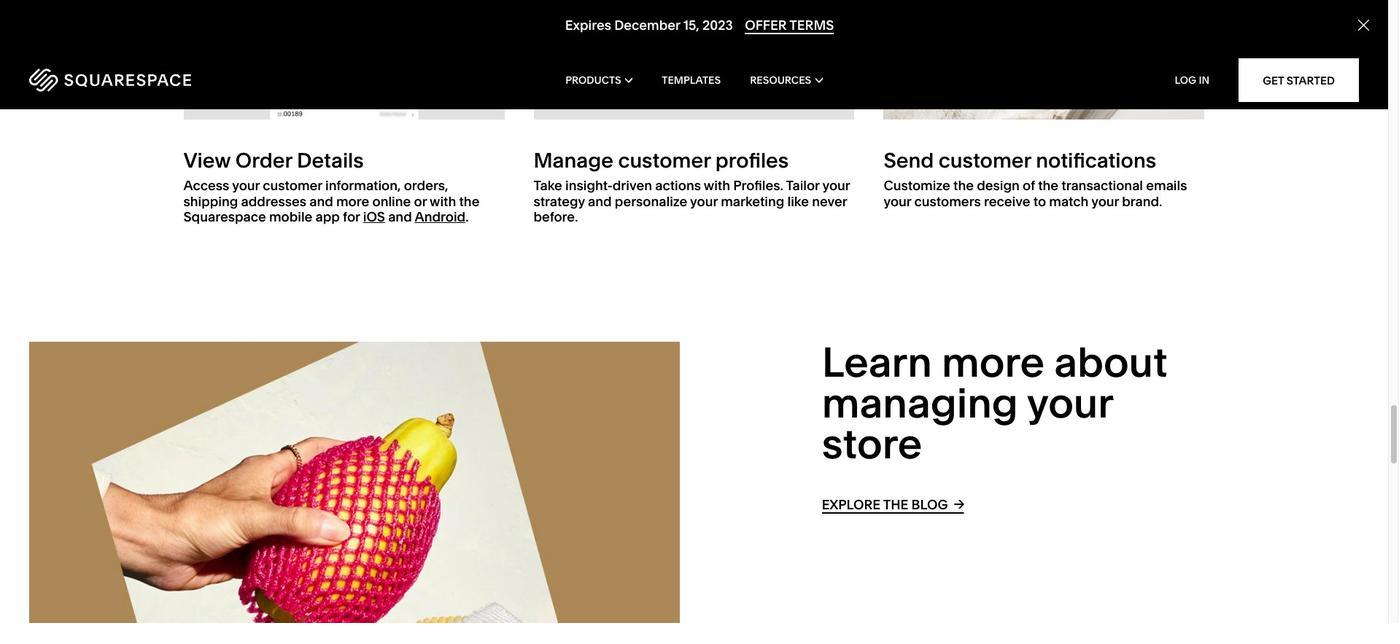 Task type: describe. For each thing, give the bounding box(es) containing it.
example store notification on phone image
[[884, 0, 1205, 120]]

about
[[1054, 338, 1168, 387]]

templates link
[[662, 51, 721, 109]]

view order details
[[184, 148, 364, 173]]

commerce orders ui on squarespace app image
[[184, 0, 505, 120]]

managing
[[822, 378, 1018, 428]]

access your customer information, orders, shipping addresses and more online or with the squarespace mobile app for
[[184, 177, 480, 226]]

expires
[[565, 17, 611, 34]]

squarespace
[[184, 209, 266, 226]]

match
[[1049, 193, 1089, 210]]

learn more about managing your store
[[822, 338, 1168, 469]]

terms
[[790, 17, 834, 34]]

2023
[[703, 17, 733, 34]]

squarespace logo link
[[29, 69, 295, 92]]

and inside access your customer information, orders, shipping addresses and more online or with the squarespace mobile app for
[[309, 193, 333, 210]]

app
[[316, 209, 340, 226]]

take
[[534, 177, 562, 194]]

profiles.
[[733, 177, 783, 194]]

never
[[812, 193, 847, 210]]

of
[[1023, 177, 1035, 194]]

log             in link
[[1175, 74, 1210, 87]]

ios and android .
[[363, 209, 469, 226]]

1 horizontal spatial and
[[388, 209, 412, 226]]

online
[[372, 193, 411, 210]]

log
[[1175, 74, 1197, 87]]

manage
[[534, 148, 614, 173]]

15,
[[683, 17, 700, 34]]

→
[[954, 496, 965, 513]]

the inside access your customer information, orders, shipping addresses and more online or with the squarespace mobile app for
[[459, 193, 480, 210]]

customer inside access your customer information, orders, shipping addresses and more online or with the squarespace mobile app for
[[263, 177, 322, 194]]

addresses
[[241, 193, 306, 210]]

the left 'design'
[[954, 177, 974, 194]]

store
[[822, 419, 922, 469]]

ios
[[363, 209, 385, 226]]

send customer notifications customize the design of the transactional emails your customers receive to match your brand.
[[884, 148, 1187, 210]]

personalize
[[615, 193, 687, 210]]

before.
[[534, 209, 578, 226]]

explore the blog →
[[822, 496, 965, 513]]

offer terms link
[[745, 17, 834, 34]]

shipping
[[184, 193, 238, 210]]

resources
[[750, 74, 811, 87]]

android
[[415, 209, 466, 226]]

expires december 15, 2023
[[565, 17, 733, 34]]

emails
[[1146, 177, 1187, 194]]

get started link
[[1239, 58, 1359, 102]]

for
[[343, 209, 360, 226]]

log             in
[[1175, 74, 1210, 87]]

blog
[[912, 497, 948, 513]]

in
[[1199, 74, 1210, 87]]

your inside learn more about managing your store
[[1027, 378, 1113, 428]]



Task type: vqa. For each thing, say whether or not it's contained in the screenshot.
The Manage Customer Profiles Take Insight-Driven Actions With Profiles. Tailor Your Strategy And Personalize Your Marketing Like Never Before. at the top of page
yes



Task type: locate. For each thing, give the bounding box(es) containing it.
0 horizontal spatial with
[[430, 193, 456, 210]]

your inside access your customer information, orders, shipping addresses and more online or with the squarespace mobile app for
[[232, 177, 260, 194]]

and left driven
[[588, 193, 612, 210]]

and
[[309, 193, 333, 210], [588, 193, 612, 210], [388, 209, 412, 226]]

the right of
[[1038, 177, 1059, 194]]

more
[[336, 193, 369, 210], [942, 338, 1045, 387]]

1 horizontal spatial customer
[[618, 148, 711, 173]]

squarespace logo image
[[29, 69, 191, 92]]

customer profiles ui on squarespace app image
[[534, 0, 855, 120]]

customer for manage
[[618, 148, 711, 173]]

offer terms
[[745, 17, 834, 34]]

started
[[1287, 73, 1335, 87]]

strategy
[[534, 193, 585, 210]]

0 horizontal spatial more
[[336, 193, 369, 210]]

information,
[[325, 177, 401, 194]]

the left "blog"
[[883, 497, 909, 513]]

.
[[466, 209, 469, 226]]

your
[[232, 177, 260, 194], [823, 177, 850, 194], [690, 193, 718, 210], [884, 193, 912, 210], [1092, 193, 1119, 210], [1027, 378, 1113, 428]]

transactional
[[1062, 177, 1143, 194]]

get started
[[1263, 73, 1335, 87]]

more inside access your customer information, orders, shipping addresses and more online or with the squarespace mobile app for
[[336, 193, 369, 210]]

with
[[704, 177, 730, 194], [430, 193, 456, 210]]

offer
[[745, 17, 787, 34]]

1 horizontal spatial more
[[942, 338, 1045, 387]]

mobile
[[269, 209, 313, 226]]

like
[[788, 193, 809, 210]]

to
[[1034, 193, 1046, 210]]

and left for
[[309, 193, 333, 210]]

send
[[884, 148, 934, 173]]

design
[[977, 177, 1020, 194]]

customer for send
[[939, 148, 1031, 173]]

ios link
[[363, 209, 385, 226]]

december
[[614, 17, 680, 34]]

driven
[[613, 177, 652, 194]]

orders,
[[404, 177, 448, 194]]

view
[[184, 148, 231, 173]]

learn
[[822, 338, 932, 387]]

0 vertical spatial more
[[336, 193, 369, 210]]

products
[[566, 74, 621, 87]]

notifications
[[1036, 148, 1157, 173]]

access
[[184, 177, 229, 194]]

the right orders,
[[459, 193, 480, 210]]

with inside access your customer information, orders, shipping addresses and more online or with the squarespace mobile app for
[[430, 193, 456, 210]]

1 vertical spatial more
[[942, 338, 1045, 387]]

manage customer profiles take insight-driven actions with profiles. tailor your strategy and personalize your marketing like never before.
[[534, 148, 850, 226]]

customer up "actions"
[[618, 148, 711, 173]]

customer down view order details
[[263, 177, 322, 194]]

templates
[[662, 74, 721, 87]]

customer inside send customer notifications customize the design of the transactional emails your customers receive to match your brand.
[[939, 148, 1031, 173]]

profiles
[[716, 148, 789, 173]]

the inside explore the blog →
[[883, 497, 909, 513]]

1 horizontal spatial with
[[704, 177, 730, 194]]

get
[[1263, 73, 1284, 87]]

android link
[[415, 209, 466, 226]]

receive
[[984, 193, 1031, 210]]

explore
[[822, 497, 881, 513]]

customer
[[618, 148, 711, 173], [939, 148, 1031, 173], [263, 177, 322, 194]]

0 horizontal spatial customer
[[263, 177, 322, 194]]

how to manage inventory for your online store image
[[29, 342, 680, 624]]

with inside the manage customer profiles take insight-driven actions with profiles. tailor your strategy and personalize your marketing like never before.
[[704, 177, 730, 194]]

marketing
[[721, 193, 785, 210]]

and left or
[[388, 209, 412, 226]]

brand.
[[1122, 193, 1163, 210]]

tailor
[[786, 177, 820, 194]]

and inside the manage customer profiles take insight-driven actions with profiles. tailor your strategy and personalize your marketing like never before.
[[588, 193, 612, 210]]

details
[[297, 148, 364, 173]]

2 horizontal spatial and
[[588, 193, 612, 210]]

customer up 'design'
[[939, 148, 1031, 173]]

or
[[414, 193, 427, 210]]

more inside learn more about managing your store
[[942, 338, 1045, 387]]

customize
[[884, 177, 951, 194]]

insight-
[[565, 177, 613, 194]]

customer inside the manage customer profiles take insight-driven actions with profiles. tailor your strategy and personalize your marketing like never before.
[[618, 148, 711, 173]]

with right or
[[430, 193, 456, 210]]

2 horizontal spatial customer
[[939, 148, 1031, 173]]

the
[[954, 177, 974, 194], [1038, 177, 1059, 194], [459, 193, 480, 210], [883, 497, 909, 513]]

order
[[235, 148, 292, 173]]

with right "actions"
[[704, 177, 730, 194]]

products button
[[566, 51, 633, 109]]

actions
[[655, 177, 701, 194]]

customers
[[915, 193, 981, 210]]

0 horizontal spatial and
[[309, 193, 333, 210]]

resources button
[[750, 51, 823, 109]]



